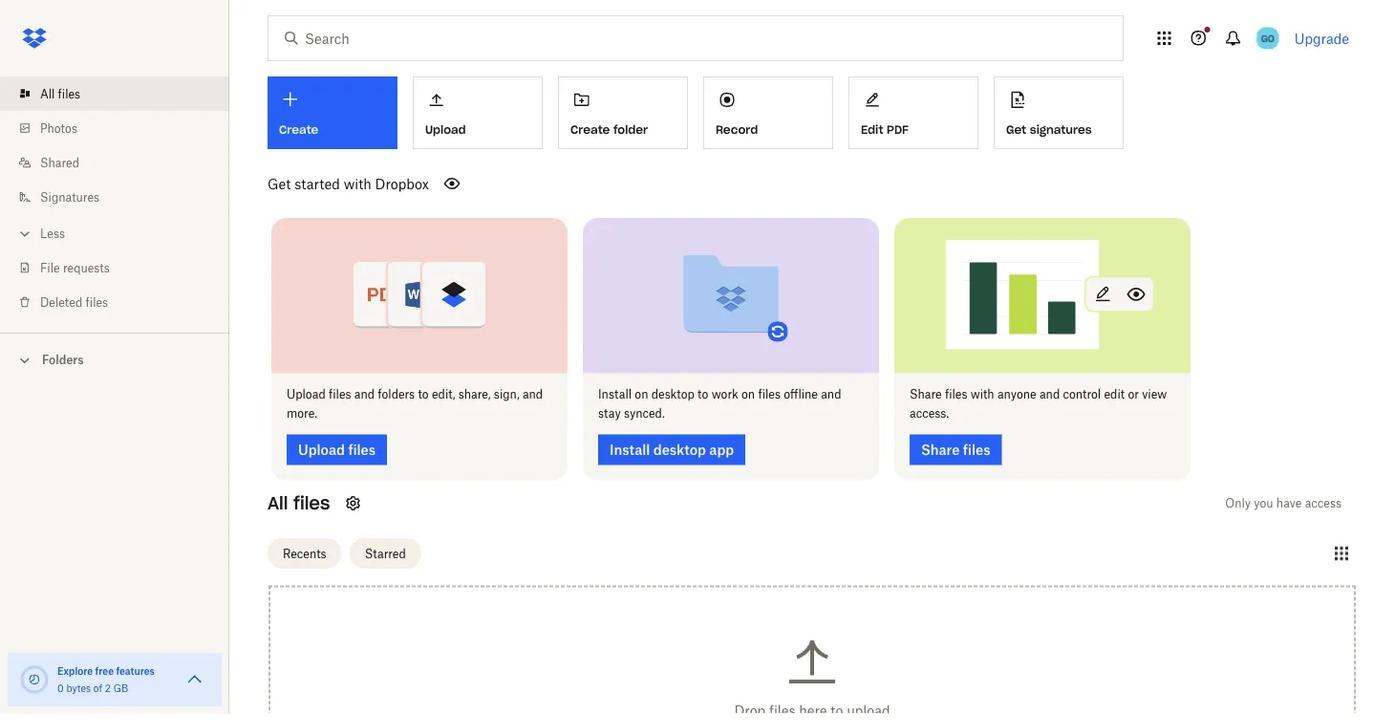 Task type: describe. For each thing, give the bounding box(es) containing it.
upload button
[[413, 76, 543, 149]]

get for get signatures
[[1007, 122, 1027, 137]]

upload files
[[298, 442, 376, 458]]

deleted files link
[[15, 285, 229, 319]]

record button
[[704, 76, 834, 149]]

starred button
[[350, 538, 421, 569]]

only you have access
[[1226, 496, 1342, 511]]

access
[[1306, 496, 1342, 511]]

anyone
[[998, 387, 1037, 402]]

free
[[95, 665, 114, 677]]

share files
[[922, 442, 991, 458]]

all inside list item
[[40, 87, 55, 101]]

synced.
[[624, 406, 665, 421]]

upgrade link
[[1295, 30, 1350, 46]]

get signatures button
[[994, 76, 1124, 149]]

bytes
[[66, 682, 91, 694]]

explore free features 0 bytes of 2 gb
[[57, 665, 155, 694]]

deleted files
[[40, 295, 108, 309]]

starred
[[365, 546, 406, 561]]

dropbox
[[375, 175, 429, 192]]

stay
[[598, 406, 621, 421]]

get started with dropbox
[[268, 175, 429, 192]]

get for get started with dropbox
[[268, 175, 291, 192]]

create for create
[[279, 122, 319, 137]]

record
[[716, 122, 758, 137]]

dropbox image
[[15, 19, 54, 57]]

share,
[[459, 387, 491, 402]]

with for files
[[971, 387, 995, 402]]

signatures link
[[15, 180, 229, 214]]

have
[[1277, 496, 1303, 511]]

or
[[1129, 387, 1140, 402]]

files left 'folder settings' icon
[[293, 492, 330, 514]]

2
[[105, 682, 111, 694]]

install desktop app button
[[598, 435, 746, 465]]

to inside install on desktop to work on files offline and stay synced.
[[698, 387, 709, 402]]

create folder
[[571, 122, 648, 137]]

and inside install on desktop to work on files offline and stay synced.
[[821, 387, 842, 402]]

files inside install on desktop to work on files offline and stay synced.
[[759, 387, 781, 402]]

of
[[94, 682, 102, 694]]

folder
[[614, 122, 648, 137]]

upload files button
[[287, 435, 387, 465]]

0
[[57, 682, 64, 694]]

gb
[[113, 682, 128, 694]]

all files link
[[15, 76, 229, 111]]

folders
[[42, 353, 84, 367]]

files inside deleted files link
[[86, 295, 108, 309]]

requests
[[63, 261, 110, 275]]

all files list item
[[0, 76, 229, 111]]

signatures
[[40, 190, 100, 204]]

signatures
[[1030, 122, 1092, 137]]

create folder button
[[558, 76, 688, 149]]

photos link
[[15, 111, 229, 145]]

control
[[1064, 387, 1102, 402]]

desktop inside button
[[654, 442, 706, 458]]

features
[[116, 665, 155, 677]]

go button
[[1253, 23, 1284, 54]]

2 on from the left
[[742, 387, 755, 402]]

quota usage element
[[19, 664, 50, 695]]

access.
[[910, 406, 950, 421]]



Task type: vqa. For each thing, say whether or not it's contained in the screenshot.
Team Member Folder, Ruby Anderson row at the bottom
no



Task type: locate. For each thing, give the bounding box(es) containing it.
less image
[[15, 224, 34, 243]]

upload for upload files
[[298, 442, 345, 458]]

1 vertical spatial install
[[610, 442, 650, 458]]

get inside "get signatures" button
[[1007, 122, 1027, 137]]

2 and from the left
[[523, 387, 543, 402]]

1 to from the left
[[418, 387, 429, 402]]

view
[[1143, 387, 1168, 402]]

2 to from the left
[[698, 387, 709, 402]]

files
[[58, 87, 80, 101], [86, 295, 108, 309], [329, 387, 351, 402], [759, 387, 781, 402], [945, 387, 968, 402], [348, 442, 376, 458], [964, 442, 991, 458], [293, 492, 330, 514]]

1 horizontal spatial all
[[268, 492, 288, 514]]

shared link
[[15, 145, 229, 180]]

install up the stay
[[598, 387, 632, 402]]

folder settings image
[[342, 492, 365, 515]]

folders button
[[0, 345, 229, 373]]

files up upload files
[[329, 387, 351, 402]]

work
[[712, 387, 739, 402]]

and right offline
[[821, 387, 842, 402]]

1 vertical spatial with
[[971, 387, 995, 402]]

edit pdf
[[861, 122, 909, 137]]

all files
[[40, 87, 80, 101], [268, 492, 330, 514]]

1 on from the left
[[635, 387, 649, 402]]

share down the "access."
[[922, 442, 960, 458]]

upgrade
[[1295, 30, 1350, 46]]

and left control
[[1040, 387, 1060, 402]]

upload inside button
[[298, 442, 345, 458]]

and inside share files with anyone and control edit or view access.
[[1040, 387, 1060, 402]]

with
[[344, 175, 372, 192], [971, 387, 995, 402]]

and
[[355, 387, 375, 402], [523, 387, 543, 402], [821, 387, 842, 402], [1040, 387, 1060, 402]]

files inside share files button
[[964, 442, 991, 458]]

recents button
[[268, 538, 342, 569]]

0 horizontal spatial get
[[268, 175, 291, 192]]

files left offline
[[759, 387, 781, 402]]

1 and from the left
[[355, 387, 375, 402]]

edit
[[1105, 387, 1125, 402]]

create for create folder
[[571, 122, 610, 137]]

1 vertical spatial upload
[[287, 387, 326, 402]]

more.
[[287, 406, 318, 421]]

to inside the upload files and folders to edit, share, sign, and more.
[[418, 387, 429, 402]]

create up the started
[[279, 122, 319, 137]]

get left signatures
[[1007, 122, 1027, 137]]

create left 'folder'
[[571, 122, 610, 137]]

create inside dropdown button
[[279, 122, 319, 137]]

share files with anyone and control edit or view access.
[[910, 387, 1168, 421]]

on right work
[[742, 387, 755, 402]]

less
[[40, 226, 65, 240]]

go
[[1262, 32, 1275, 44]]

install on desktop to work on files offline and stay synced.
[[598, 387, 842, 421]]

1 vertical spatial desktop
[[654, 442, 706, 458]]

install down synced.
[[610, 442, 650, 458]]

install for install desktop app
[[610, 442, 650, 458]]

share
[[910, 387, 942, 402], [922, 442, 960, 458]]

1 horizontal spatial get
[[1007, 122, 1027, 137]]

0 horizontal spatial to
[[418, 387, 429, 402]]

on
[[635, 387, 649, 402], [742, 387, 755, 402]]

get left the started
[[268, 175, 291, 192]]

desktop
[[652, 387, 695, 402], [654, 442, 706, 458]]

file requests
[[40, 261, 110, 275]]

upload
[[425, 122, 466, 137], [287, 387, 326, 402], [298, 442, 345, 458]]

share for share files with anyone and control edit or view access.
[[910, 387, 942, 402]]

started
[[295, 175, 340, 192]]

0 vertical spatial install
[[598, 387, 632, 402]]

upload inside popup button
[[425, 122, 466, 137]]

get signatures
[[1007, 122, 1092, 137]]

offline
[[784, 387, 818, 402]]

0 vertical spatial with
[[344, 175, 372, 192]]

1 horizontal spatial on
[[742, 387, 755, 402]]

and right sign,
[[523, 387, 543, 402]]

recents
[[283, 546, 327, 561]]

1 horizontal spatial to
[[698, 387, 709, 402]]

on up synced.
[[635, 387, 649, 402]]

share up the "access."
[[910, 387, 942, 402]]

install
[[598, 387, 632, 402], [610, 442, 650, 458]]

upload down more. at the left bottom of page
[[298, 442, 345, 458]]

to left edit,
[[418, 387, 429, 402]]

all files up recents in the left bottom of the page
[[268, 492, 330, 514]]

file requests link
[[15, 250, 229, 285]]

get
[[1007, 122, 1027, 137], [268, 175, 291, 192]]

install desktop app
[[610, 442, 734, 458]]

upload for upload files and folders to edit, share, sign, and more.
[[287, 387, 326, 402]]

you
[[1255, 496, 1274, 511]]

with inside share files with anyone and control edit or view access.
[[971, 387, 995, 402]]

0 horizontal spatial all files
[[40, 87, 80, 101]]

3 and from the left
[[821, 387, 842, 402]]

with right the started
[[344, 175, 372, 192]]

4 and from the left
[[1040, 387, 1060, 402]]

desktop up synced.
[[652, 387, 695, 402]]

edit pdf button
[[849, 76, 979, 149]]

files up 'folder settings' icon
[[348, 442, 376, 458]]

files inside the upload files and folders to edit, share, sign, and more.
[[329, 387, 351, 402]]

files right deleted
[[86, 295, 108, 309]]

0 vertical spatial desktop
[[652, 387, 695, 402]]

to
[[418, 387, 429, 402], [698, 387, 709, 402]]

upload up more. at the left bottom of page
[[287, 387, 326, 402]]

0 vertical spatial share
[[910, 387, 942, 402]]

create
[[571, 122, 610, 137], [279, 122, 319, 137]]

photos
[[40, 121, 77, 135]]

folders
[[378, 387, 415, 402]]

0 horizontal spatial create
[[279, 122, 319, 137]]

1 horizontal spatial all files
[[268, 492, 330, 514]]

files down share files with anyone and control edit or view access.
[[964, 442, 991, 458]]

files inside all files link
[[58, 87, 80, 101]]

explore
[[57, 665, 93, 677]]

upload for upload
[[425, 122, 466, 137]]

install inside install on desktop to work on files offline and stay synced.
[[598, 387, 632, 402]]

share for share files
[[922, 442, 960, 458]]

0 vertical spatial upload
[[425, 122, 466, 137]]

install for install on desktop to work on files offline and stay synced.
[[598, 387, 632, 402]]

files inside share files with anyone and control edit or view access.
[[945, 387, 968, 402]]

all up recents in the left bottom of the page
[[268, 492, 288, 514]]

1 vertical spatial all files
[[268, 492, 330, 514]]

1 horizontal spatial with
[[971, 387, 995, 402]]

share inside share files with anyone and control edit or view access.
[[910, 387, 942, 402]]

edit
[[861, 122, 884, 137]]

app
[[710, 442, 734, 458]]

list
[[0, 65, 229, 333]]

1 vertical spatial get
[[268, 175, 291, 192]]

2 vertical spatial upload
[[298, 442, 345, 458]]

all up photos
[[40, 87, 55, 101]]

all
[[40, 87, 55, 101], [268, 492, 288, 514]]

create inside button
[[571, 122, 610, 137]]

with for started
[[344, 175, 372, 192]]

desktop left app
[[654, 442, 706, 458]]

1 horizontal spatial create
[[571, 122, 610, 137]]

list containing all files
[[0, 65, 229, 333]]

0 horizontal spatial all
[[40, 87, 55, 101]]

0 horizontal spatial with
[[344, 175, 372, 192]]

share inside share files button
[[922, 442, 960, 458]]

1 vertical spatial all
[[268, 492, 288, 514]]

files inside 'upload files' button
[[348, 442, 376, 458]]

install inside button
[[610, 442, 650, 458]]

sign,
[[494, 387, 520, 402]]

share files button
[[910, 435, 1002, 465]]

0 vertical spatial all
[[40, 87, 55, 101]]

only
[[1226, 496, 1252, 511]]

and left folders
[[355, 387, 375, 402]]

with left anyone
[[971, 387, 995, 402]]

all files up photos
[[40, 87, 80, 101]]

0 vertical spatial all files
[[40, 87, 80, 101]]

desktop inside install on desktop to work on files offline and stay synced.
[[652, 387, 695, 402]]

0 horizontal spatial on
[[635, 387, 649, 402]]

files up the "access."
[[945, 387, 968, 402]]

Search in folder "Dropbox" text field
[[305, 28, 1084, 49]]

upload files and folders to edit, share, sign, and more.
[[287, 387, 543, 421]]

pdf
[[887, 122, 909, 137]]

upload inside the upload files and folders to edit, share, sign, and more.
[[287, 387, 326, 402]]

shared
[[40, 155, 79, 170]]

edit,
[[432, 387, 456, 402]]

deleted
[[40, 295, 83, 309]]

files up photos
[[58, 87, 80, 101]]

all files inside all files link
[[40, 87, 80, 101]]

0 vertical spatial get
[[1007, 122, 1027, 137]]

file
[[40, 261, 60, 275]]

create button
[[268, 76, 398, 149]]

to left work
[[698, 387, 709, 402]]

upload up dropbox
[[425, 122, 466, 137]]

1 vertical spatial share
[[922, 442, 960, 458]]



